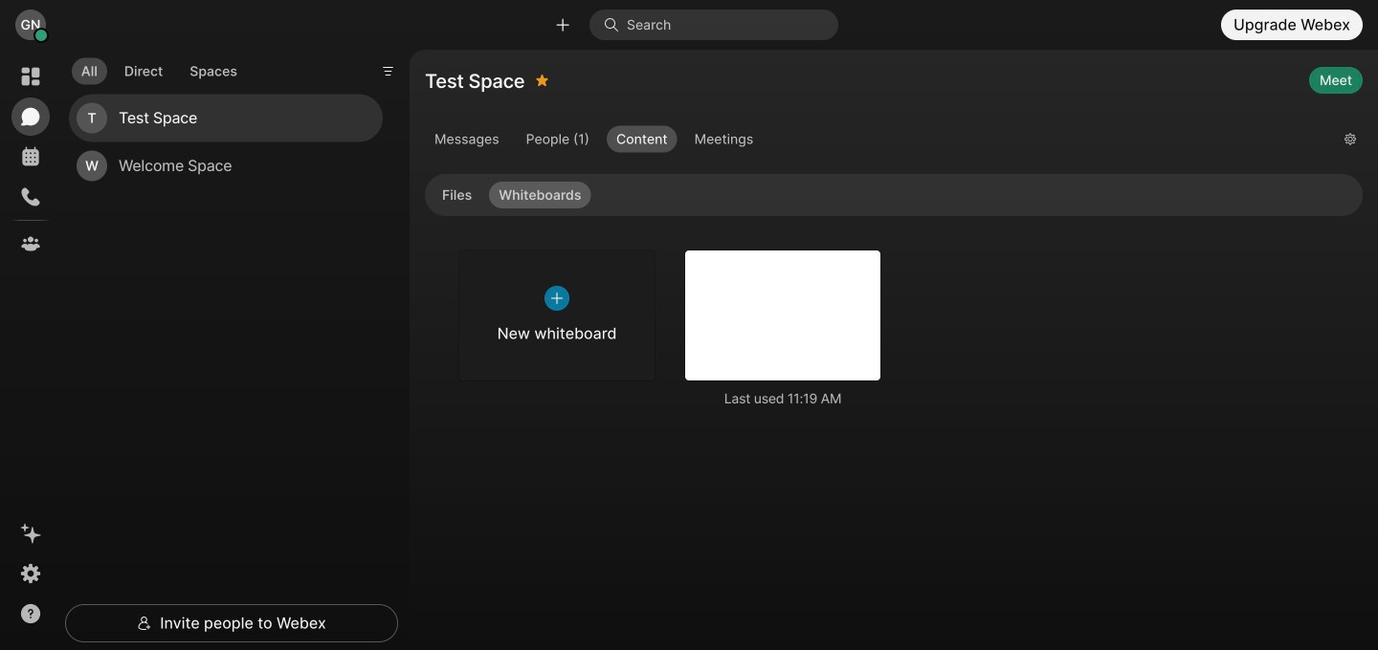 Task type: describe. For each thing, give the bounding box(es) containing it.
test space list item
[[69, 94, 383, 142]]



Task type: vqa. For each thing, say whether or not it's contained in the screenshot.
通知 tab
no



Task type: locate. For each thing, give the bounding box(es) containing it.
welcome space list item
[[69, 142, 383, 190]]

group
[[425, 126, 1330, 157]]

webex tab list
[[11, 57, 50, 263]]

tab list
[[67, 46, 252, 90]]

plus_12 image
[[545, 286, 570, 311]]

navigation
[[0, 50, 61, 651]]



